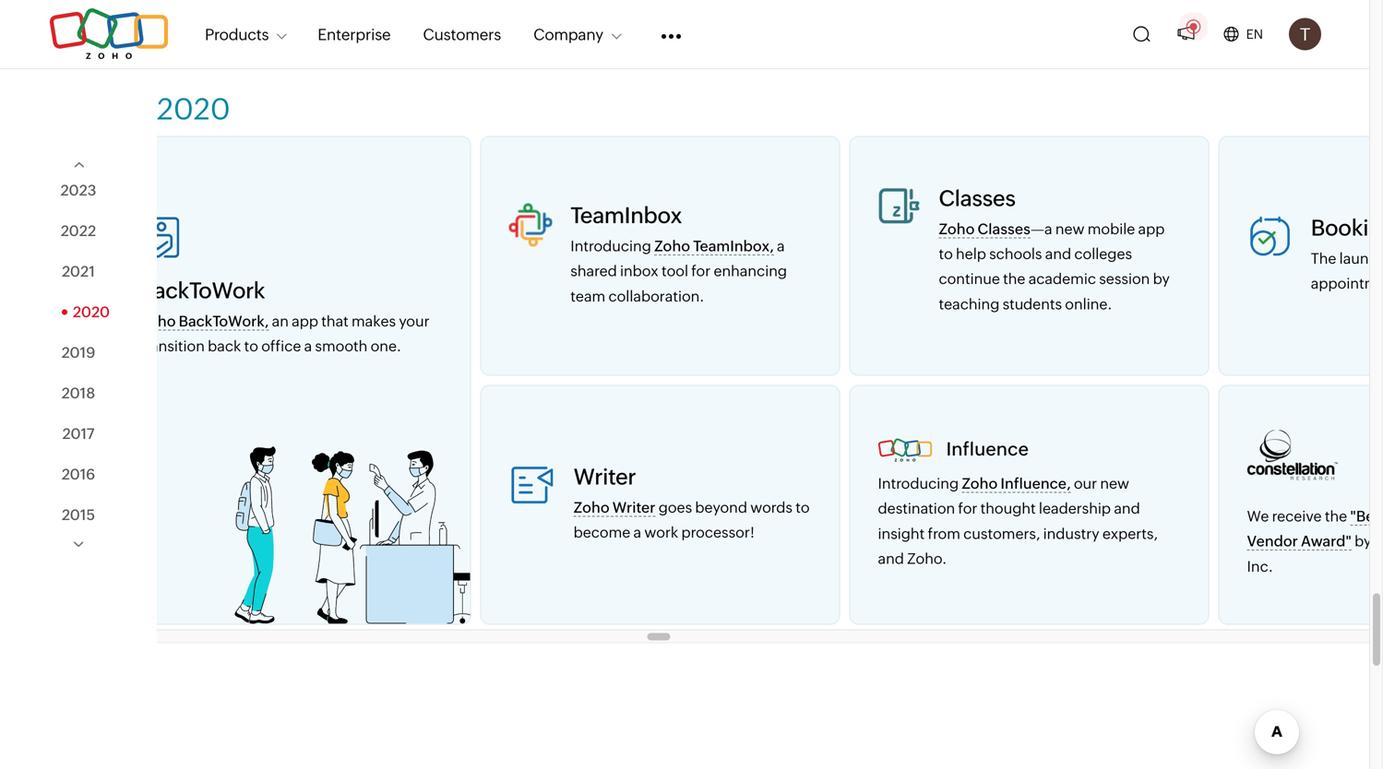 Task type: locate. For each thing, give the bounding box(es) containing it.
zoho for writer
[[574, 499, 610, 516]]

2021
[[62, 263, 95, 280]]

a
[[777, 238, 785, 255], [304, 338, 312, 355], [634, 524, 642, 541]]

zoho up "help"
[[939, 220, 975, 237]]

a up enhancing
[[777, 238, 785, 255]]

to
[[939, 245, 953, 263], [244, 338, 258, 355], [796, 499, 810, 516]]

1 horizontal spatial a
[[634, 524, 642, 541]]

zoho influence, link
[[962, 475, 1071, 493]]

0 vertical spatial the
[[1003, 271, 1026, 288]]

zoho up become
[[574, 499, 610, 516]]

c
[[1375, 533, 1383, 550]]

colleges
[[1075, 245, 1132, 263]]

2 vertical spatial to
[[796, 499, 810, 516]]

1 vertical spatial new
[[1100, 475, 1130, 492]]

2 vertical spatial a
[[634, 524, 642, 541]]

writer
[[574, 464, 636, 490], [613, 499, 656, 516]]

2 horizontal spatial a
[[777, 238, 785, 255]]

zoho backtowork,
[[140, 313, 269, 330]]

smooth
[[315, 338, 368, 355]]

new inside "our new destination for thought leadership and insight from customers, industry experts, and zoho."
[[1100, 475, 1130, 492]]

classes
[[939, 185, 1016, 211], [978, 220, 1031, 237]]

customers link
[[423, 14, 501, 54]]

2020
[[157, 92, 230, 126], [73, 303, 110, 321]]

goes beyond words to become a work processor!
[[574, 499, 810, 541]]

new right —a
[[1056, 220, 1085, 237]]

new inside —a new mobile app to help schools and colleges continue the academic session by teaching students online.
[[1056, 220, 1085, 237]]

backtowork,
[[179, 313, 269, 330]]

to left "help"
[[939, 245, 953, 263]]

to inside goes beyond words to become a work processor!
[[796, 499, 810, 516]]

goes
[[659, 499, 692, 516]]

2 horizontal spatial to
[[939, 245, 953, 263]]

2020 down 2021
[[73, 303, 110, 321]]

new for —a
[[1056, 220, 1085, 237]]

transition
[[140, 338, 205, 355]]

to right words
[[796, 499, 810, 516]]

a left work
[[634, 524, 642, 541]]

teaching
[[939, 296, 1000, 313]]

0 vertical spatial writer
[[574, 464, 636, 490]]

0 horizontal spatial for
[[692, 263, 711, 280]]

a inside goes beyond words to become a work processor!
[[634, 524, 642, 541]]

and up academic on the top of the page
[[1045, 245, 1072, 263]]

and down insight
[[878, 550, 904, 568]]

app right mobile at the right of the page
[[1138, 220, 1165, 237]]

zoho inside writer zoho writer
[[574, 499, 610, 516]]

classes up schools
[[978, 220, 1031, 237]]

0 vertical spatial a
[[777, 238, 785, 255]]

a shared inbox tool for enhancing team collaboration.
[[571, 238, 787, 305]]

2016
[[62, 466, 95, 483]]

1 vertical spatial for
[[958, 500, 978, 517]]

the right 'receive'
[[1325, 508, 1348, 525]]

2019
[[61, 344, 95, 361]]

booking the launch
[[1311, 215, 1383, 267]]

backtowork
[[140, 278, 265, 304]]

new right our
[[1100, 475, 1130, 492]]

1 horizontal spatial introducing
[[878, 475, 959, 492]]

we
[[1247, 508, 1269, 525]]

0 vertical spatial and
[[1045, 245, 1072, 263]]

a right office
[[304, 338, 312, 355]]

writer up zoho writer link
[[574, 464, 636, 490]]

0 horizontal spatial to
[[244, 338, 258, 355]]

our new destination for thought leadership and insight from customers, industry experts, and zoho.
[[878, 475, 1158, 568]]

and up "experts,"
[[1114, 500, 1140, 517]]

1 vertical spatial the
[[1325, 508, 1348, 525]]

0 vertical spatial introducing
[[571, 238, 651, 255]]

app
[[1138, 220, 1165, 237], [292, 313, 318, 330]]

zoho down the influence
[[962, 475, 998, 492]]

0 horizontal spatial the
[[1003, 271, 1026, 288]]

0 horizontal spatial a
[[304, 338, 312, 355]]

1 horizontal spatial new
[[1100, 475, 1130, 492]]

classes up zoho classes link
[[939, 185, 1016, 211]]

help
[[956, 245, 986, 263]]

for right tool
[[692, 263, 711, 280]]

zoho classes link
[[939, 220, 1031, 238]]

for down introducing zoho influence,
[[958, 500, 978, 517]]

introducing up destination
[[878, 475, 959, 492]]

0 vertical spatial by
[[1153, 271, 1170, 288]]

thought
[[981, 500, 1036, 517]]

0 horizontal spatial 2020
[[73, 303, 110, 321]]

2 horizontal spatial and
[[1114, 500, 1140, 517]]

0 vertical spatial to
[[939, 245, 953, 263]]

by right session
[[1153, 271, 1170, 288]]

zoho up transition
[[140, 313, 176, 330]]

1 vertical spatial a
[[304, 338, 312, 355]]

2020 down products
[[157, 92, 230, 126]]

1 vertical spatial introducing
[[878, 475, 959, 492]]

1 vertical spatial to
[[244, 338, 258, 355]]

by
[[1153, 271, 1170, 288], [1355, 533, 1372, 550]]

enterprise link
[[318, 14, 391, 54]]

back
[[208, 338, 241, 355]]

0 horizontal spatial app
[[292, 313, 318, 330]]

1 horizontal spatial by
[[1355, 533, 1372, 550]]

and
[[1045, 245, 1072, 263], [1114, 500, 1140, 517], [878, 550, 904, 568]]

1 horizontal spatial and
[[1045, 245, 1072, 263]]

0 horizontal spatial introducing
[[571, 238, 651, 255]]

experts,
[[1103, 525, 1158, 542]]

mobile
[[1088, 220, 1135, 237]]

2021 link
[[62, 263, 95, 280]]

teaminbox introducing zoho teaminbox,
[[571, 203, 774, 255]]

the down schools
[[1003, 271, 1026, 288]]

2017
[[62, 425, 95, 442]]

"best
[[1247, 508, 1383, 550]]

2016 link
[[62, 466, 95, 483]]

to inside —a new mobile app to help schools and colleges continue the academic session by teaching students online.
[[939, 245, 953, 263]]

1 horizontal spatial the
[[1325, 508, 1348, 525]]

introducing up shared
[[571, 238, 651, 255]]

0 horizontal spatial new
[[1056, 220, 1085, 237]]

zoho inside classes zoho classes
[[939, 220, 975, 237]]

1 horizontal spatial for
[[958, 500, 978, 517]]

0 vertical spatial for
[[692, 263, 711, 280]]

zoho backtowork, link
[[140, 313, 269, 331]]

1 vertical spatial app
[[292, 313, 318, 330]]

1 vertical spatial by
[[1355, 533, 1372, 550]]

1 horizontal spatial to
[[796, 499, 810, 516]]

1 horizontal spatial app
[[1138, 220, 1165, 237]]

processor!
[[682, 524, 755, 541]]

zoho teaminbox, link
[[654, 238, 774, 256]]

a inside an app that makes your transition back to office a smooth one.
[[304, 338, 312, 355]]

0 vertical spatial new
[[1056, 220, 1085, 237]]

en
[[1246, 27, 1263, 42]]

influence
[[946, 439, 1029, 460]]

for
[[692, 263, 711, 280], [958, 500, 978, 517]]

writer up work
[[613, 499, 656, 516]]

schools
[[989, 245, 1042, 263]]

zoho up tool
[[654, 238, 690, 255]]

the
[[1003, 271, 1026, 288], [1325, 508, 1348, 525]]

industry
[[1043, 525, 1100, 542]]

zoho
[[939, 220, 975, 237], [654, 238, 690, 255], [140, 313, 176, 330], [962, 475, 998, 492], [574, 499, 610, 516]]

inbox
[[620, 263, 659, 280]]

by c
[[1247, 533, 1383, 575]]

zoho for introducing
[[962, 475, 998, 492]]

leadership
[[1039, 500, 1111, 517]]

introducing
[[571, 238, 651, 255], [878, 475, 959, 492]]

office
[[261, 338, 301, 355]]

teaminbox,
[[693, 238, 774, 255]]

one.
[[371, 338, 402, 355]]

to right 'back'
[[244, 338, 258, 355]]

1 vertical spatial classes
[[978, 220, 1031, 237]]

0 horizontal spatial and
[[878, 550, 904, 568]]

1 horizontal spatial 2020
[[157, 92, 230, 126]]

"best link
[[1247, 508, 1383, 551]]

0 vertical spatial app
[[1138, 220, 1165, 237]]

new
[[1056, 220, 1085, 237], [1100, 475, 1130, 492]]

app right an in the top of the page
[[292, 313, 318, 330]]

2022 link
[[61, 222, 96, 239]]

0 horizontal spatial by
[[1153, 271, 1170, 288]]

—a new mobile app to help schools and colleges continue the academic session by teaching students online.
[[939, 220, 1170, 313]]

by left c
[[1355, 533, 1372, 550]]



Task type: describe. For each thing, give the bounding box(es) containing it.
app inside an app that makes your transition back to office a smooth one.
[[292, 313, 318, 330]]

2015 link
[[62, 506, 95, 524]]

app inside —a new mobile app to help schools and colleges continue the academic session by teaching students online.
[[1138, 220, 1165, 237]]

zoho.
[[907, 550, 947, 568]]

introducing inside "teaminbox introducing zoho teaminbox,"
[[571, 238, 651, 255]]

2020 link
[[47, 303, 110, 321]]

2023 link
[[60, 182, 96, 199]]

zoho inside zoho backtowork, link
[[140, 313, 176, 330]]

2017 link
[[62, 425, 95, 442]]

classes zoho classes
[[939, 185, 1031, 237]]

zoho inside "teaminbox introducing zoho teaminbox,"
[[654, 238, 690, 255]]

by inside —a new mobile app to help schools and colleges continue the academic session by teaching students online.
[[1153, 271, 1170, 288]]

products
[[205, 25, 269, 43]]

collaboration.
[[609, 288, 705, 305]]

to inside an app that makes your transition back to office a smooth one.
[[244, 338, 258, 355]]

team
[[571, 288, 606, 305]]

destination
[[878, 500, 955, 517]]

students
[[1003, 296, 1062, 313]]

an
[[272, 313, 289, 330]]

makes
[[352, 313, 396, 330]]

—a
[[1031, 220, 1053, 237]]

2019 link
[[61, 344, 95, 361]]

enterprise
[[318, 25, 391, 43]]

2022
[[61, 222, 96, 239]]

the inside —a new mobile app to help schools and colleges continue the academic session by teaching students online.
[[1003, 271, 1026, 288]]

1 vertical spatial and
[[1114, 500, 1140, 517]]

and inside —a new mobile app to help schools and colleges continue the academic session by teaching students online.
[[1045, 245, 1072, 263]]

1 vertical spatial 2020
[[73, 303, 110, 321]]

customers,
[[964, 525, 1040, 542]]

continue
[[939, 271, 1000, 288]]

teaminbox
[[571, 203, 682, 228]]

academic
[[1029, 271, 1096, 288]]

for inside "a shared inbox tool for enhancing team collaboration."
[[692, 263, 711, 280]]

booking
[[1311, 215, 1383, 241]]

from
[[928, 525, 961, 542]]

we receive the
[[1247, 508, 1351, 525]]

session
[[1099, 271, 1150, 288]]

introducing zoho influence,
[[878, 475, 1071, 492]]

2018
[[62, 385, 95, 402]]

2023
[[60, 182, 96, 199]]

work
[[645, 524, 679, 541]]

receive
[[1272, 508, 1322, 525]]

0 vertical spatial 2020
[[157, 92, 230, 126]]

an app that makes your transition back to office a smooth one.
[[140, 313, 430, 355]]

your
[[399, 313, 430, 330]]

2018 link
[[62, 385, 95, 402]]

the
[[1311, 250, 1337, 267]]

that
[[321, 313, 349, 330]]

for inside "our new destination for thought leadership and insight from customers, industry experts, and zoho."
[[958, 500, 978, 517]]

influence link
[[878, 438, 1181, 472]]

0 vertical spatial classes
[[939, 185, 1016, 211]]

1 vertical spatial writer
[[613, 499, 656, 516]]

words
[[751, 499, 793, 516]]

2 vertical spatial and
[[878, 550, 904, 568]]

2015
[[62, 506, 95, 524]]

our
[[1074, 475, 1097, 492]]

new for our
[[1100, 475, 1130, 492]]

shared
[[571, 263, 617, 280]]

influence,
[[1001, 475, 1071, 492]]

terry turtle image
[[1289, 18, 1322, 50]]

enhancing
[[714, 263, 787, 280]]

by inside by c
[[1355, 533, 1372, 550]]

company
[[534, 25, 604, 43]]

customers
[[423, 25, 501, 43]]

become
[[574, 524, 631, 541]]

zoho for classes
[[939, 220, 975, 237]]

writer zoho writer
[[574, 464, 656, 516]]

tool
[[662, 263, 689, 280]]

zoho writer link
[[574, 499, 656, 517]]

a inside "a shared inbox tool for enhancing team collaboration."
[[777, 238, 785, 255]]

launch
[[1340, 250, 1383, 267]]

insight
[[878, 525, 925, 542]]

online.
[[1065, 296, 1113, 313]]

beyond
[[695, 499, 748, 516]]



Task type: vqa. For each thing, say whether or not it's contained in the screenshot.
their
no



